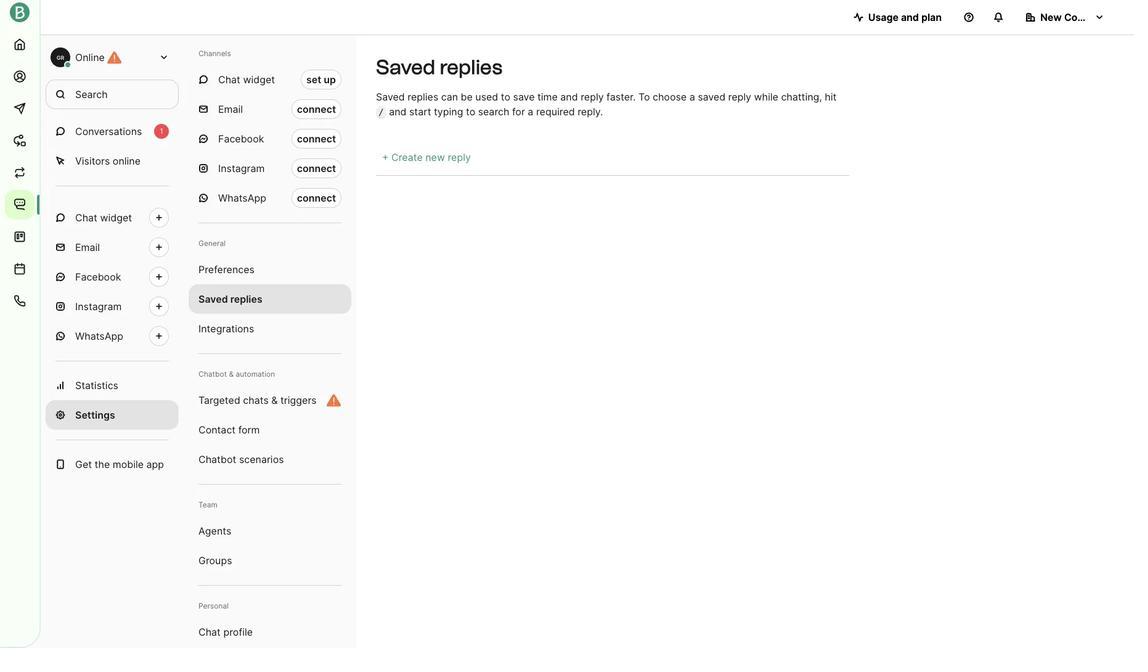Task type: describe. For each thing, give the bounding box(es) containing it.
usage and plan button
[[844, 5, 952, 30]]

choose
[[653, 91, 687, 103]]

time
[[538, 91, 558, 103]]

company
[[1065, 11, 1110, 23]]

connect for email
[[297, 103, 336, 115]]

typing
[[434, 105, 463, 118]]

profile
[[224, 626, 253, 638]]

conversations
[[75, 125, 142, 138]]

saved
[[698, 91, 726, 103]]

set up
[[306, 73, 336, 86]]

2 horizontal spatial replies
[[440, 56, 503, 79]]

contact form
[[199, 424, 260, 436]]

1 vertical spatial a
[[528, 105, 534, 118]]

whatsapp link
[[46, 321, 179, 351]]

0 vertical spatial widget
[[243, 73, 275, 86]]

triggers
[[281, 394, 317, 406]]

targeted
[[199, 394, 240, 406]]

chatbot & automation
[[199, 369, 275, 379]]

personal
[[199, 601, 229, 611]]

to
[[639, 91, 650, 103]]

preferences link
[[189, 255, 352, 284]]

mobile
[[113, 458, 144, 471]]

plan
[[922, 11, 942, 23]]

/
[[379, 107, 384, 117]]

preferences
[[199, 263, 255, 276]]

0 horizontal spatial whatsapp
[[75, 330, 123, 342]]

settings
[[75, 409, 115, 421]]

1 horizontal spatial email
[[218, 103, 243, 115]]

settings link
[[46, 400, 179, 430]]

online
[[113, 155, 141, 167]]

for
[[512, 105, 525, 118]]

get
[[75, 458, 92, 471]]

automation
[[236, 369, 275, 379]]

usage
[[869, 11, 899, 23]]

+ Create new reply text field
[[376, 144, 850, 170]]

team
[[199, 500, 218, 509]]

gr
[[57, 54, 64, 61]]

search
[[75, 88, 108, 101]]

2 vertical spatial chat
[[199, 626, 221, 638]]

2 reply from the left
[[729, 91, 752, 103]]

connect for facebook
[[297, 133, 336, 145]]

statistics
[[75, 379, 118, 392]]

replies inside saved replies can be used to save time and reply faster. to choose a saved reply while chatting, hit / and start typing to search for a required reply.
[[408, 91, 439, 103]]

1 horizontal spatial saved replies
[[376, 56, 503, 79]]

be
[[461, 91, 473, 103]]

1 vertical spatial to
[[466, 105, 476, 118]]

hit
[[825, 91, 837, 103]]

online
[[75, 51, 105, 64]]

groups link
[[189, 546, 352, 575]]

chatbot for chatbot scenarios
[[199, 453, 236, 466]]

chats
[[243, 394, 269, 406]]

0 vertical spatial saved
[[376, 56, 436, 79]]

search link
[[46, 80, 179, 109]]

chatbot for chatbot & automation
[[199, 369, 227, 379]]

& inside "link"
[[272, 394, 278, 406]]

while
[[755, 91, 779, 103]]

visitors
[[75, 155, 110, 167]]

visitors online
[[75, 155, 141, 167]]

chatbot scenarios link
[[189, 445, 352, 474]]

can
[[441, 91, 458, 103]]

1 vertical spatial facebook
[[75, 271, 121, 283]]

reply.
[[578, 105, 603, 118]]



Task type: vqa. For each thing, say whether or not it's contained in the screenshot.
the right REPLY
yes



Task type: locate. For each thing, give the bounding box(es) containing it.
chat profile
[[199, 626, 253, 638]]

0 horizontal spatial reply
[[581, 91, 604, 103]]

saved replies up the can
[[376, 56, 503, 79]]

facebook
[[218, 133, 264, 145], [75, 271, 121, 283]]

0 vertical spatial email
[[218, 103, 243, 115]]

email down "channels"
[[218, 103, 243, 115]]

new
[[1041, 11, 1062, 23]]

1 horizontal spatial replies
[[408, 91, 439, 103]]

1 vertical spatial instagram
[[75, 300, 122, 313]]

& left automation
[[229, 369, 234, 379]]

0 horizontal spatial &
[[229, 369, 234, 379]]

2 vertical spatial saved
[[199, 293, 228, 305]]

and inside button
[[902, 11, 920, 23]]

0 horizontal spatial email
[[75, 241, 100, 253]]

0 horizontal spatial a
[[528, 105, 534, 118]]

channels
[[199, 49, 231, 58]]

0 horizontal spatial to
[[466, 105, 476, 118]]

form
[[238, 424, 260, 436]]

1 horizontal spatial chat widget
[[218, 73, 275, 86]]

0 horizontal spatial chat widget
[[75, 212, 132, 224]]

1 horizontal spatial to
[[501, 91, 511, 103]]

&
[[229, 369, 234, 379], [272, 394, 278, 406]]

& right "chats"
[[272, 394, 278, 406]]

new company button
[[1016, 5, 1115, 30]]

saved
[[376, 56, 436, 79], [376, 91, 405, 103], [199, 293, 228, 305]]

replies
[[440, 56, 503, 79], [408, 91, 439, 103], [230, 293, 263, 305]]

chat up email link
[[75, 212, 97, 224]]

chat widget
[[218, 73, 275, 86], [75, 212, 132, 224]]

chatbot
[[199, 369, 227, 379], [199, 453, 236, 466]]

used
[[476, 91, 498, 103]]

0 vertical spatial a
[[690, 91, 695, 103]]

0 vertical spatial replies
[[440, 56, 503, 79]]

connect
[[297, 103, 336, 115], [297, 133, 336, 145], [297, 162, 336, 175], [297, 192, 336, 204]]

get the mobile app
[[75, 458, 164, 471]]

save
[[513, 91, 535, 103]]

1 vertical spatial chat widget
[[75, 212, 132, 224]]

statistics link
[[46, 371, 179, 400]]

1 vertical spatial email
[[75, 241, 100, 253]]

and
[[902, 11, 920, 23], [561, 91, 578, 103], [389, 105, 407, 118]]

1 horizontal spatial widget
[[243, 73, 275, 86]]

instagram
[[218, 162, 265, 175], [75, 300, 122, 313]]

whatsapp up general
[[218, 192, 266, 204]]

0 horizontal spatial and
[[389, 105, 407, 118]]

faster.
[[607, 91, 636, 103]]

whatsapp
[[218, 192, 266, 204], [75, 330, 123, 342]]

chat widget down "channels"
[[218, 73, 275, 86]]

and left plan
[[902, 11, 920, 23]]

4 connect from the top
[[297, 192, 336, 204]]

integrations link
[[189, 314, 352, 344]]

facebook link
[[46, 262, 179, 292]]

up
[[324, 73, 336, 86]]

whatsapp down the instagram link
[[75, 330, 123, 342]]

reply up reply.
[[581, 91, 604, 103]]

2 horizontal spatial and
[[902, 11, 920, 23]]

targeted chats & triggers
[[199, 394, 317, 406]]

widget
[[243, 73, 275, 86], [100, 212, 132, 224]]

2 vertical spatial and
[[389, 105, 407, 118]]

replies up 'start' on the left top of the page
[[408, 91, 439, 103]]

a left saved
[[690, 91, 695, 103]]

chat profile link
[[189, 617, 352, 647]]

saved replies can be used to save time and reply faster. to choose a saved reply while chatting, hit / and start typing to search for a required reply.
[[376, 91, 837, 118]]

1 vertical spatial whatsapp
[[75, 330, 123, 342]]

the
[[95, 458, 110, 471]]

0 vertical spatial facebook
[[218, 133, 264, 145]]

chat down personal
[[199, 626, 221, 638]]

1 horizontal spatial a
[[690, 91, 695, 103]]

chatting,
[[782, 91, 823, 103]]

2 chatbot from the top
[[199, 453, 236, 466]]

to left save
[[501, 91, 511, 103]]

get the mobile app link
[[46, 450, 179, 479]]

to
[[501, 91, 511, 103], [466, 105, 476, 118]]

0 horizontal spatial facebook
[[75, 271, 121, 283]]

widget up email link
[[100, 212, 132, 224]]

scenarios
[[239, 453, 284, 466]]

1 horizontal spatial and
[[561, 91, 578, 103]]

1 reply from the left
[[581, 91, 604, 103]]

app
[[147, 458, 164, 471]]

chatbot up targeted
[[199, 369, 227, 379]]

1 horizontal spatial reply
[[729, 91, 752, 103]]

set
[[306, 73, 322, 86]]

saved up integrations
[[199, 293, 228, 305]]

0 horizontal spatial saved replies
[[199, 293, 263, 305]]

chat down "channels"
[[218, 73, 240, 86]]

0 horizontal spatial replies
[[230, 293, 263, 305]]

saved replies down preferences
[[199, 293, 263, 305]]

required
[[536, 105, 575, 118]]

0 vertical spatial &
[[229, 369, 234, 379]]

chatbot scenarios
[[199, 453, 284, 466]]

email
[[218, 103, 243, 115], [75, 241, 100, 253]]

replies inside saved replies link
[[230, 293, 263, 305]]

1 horizontal spatial &
[[272, 394, 278, 406]]

1 horizontal spatial facebook
[[218, 133, 264, 145]]

0 vertical spatial to
[[501, 91, 511, 103]]

1 vertical spatial chatbot
[[199, 453, 236, 466]]

1 horizontal spatial whatsapp
[[218, 192, 266, 204]]

0 vertical spatial instagram
[[218, 162, 265, 175]]

reply left while
[[729, 91, 752, 103]]

1 vertical spatial saved
[[376, 91, 405, 103]]

saved up 'start' on the left top of the page
[[376, 56, 436, 79]]

connect for whatsapp
[[297, 192, 336, 204]]

0 horizontal spatial instagram
[[75, 300, 122, 313]]

0 vertical spatial chatbot
[[199, 369, 227, 379]]

0 vertical spatial and
[[902, 11, 920, 23]]

to down be
[[466, 105, 476, 118]]

saved replies link
[[189, 284, 352, 314]]

2 vertical spatial replies
[[230, 293, 263, 305]]

agents
[[199, 525, 231, 537]]

instagram link
[[46, 292, 179, 321]]

replies down preferences
[[230, 293, 263, 305]]

and up required
[[561, 91, 578, 103]]

start
[[410, 105, 431, 118]]

general
[[199, 239, 226, 248]]

0 vertical spatial whatsapp
[[218, 192, 266, 204]]

0 vertical spatial chat
[[218, 73, 240, 86]]

contact
[[199, 424, 236, 436]]

0 vertical spatial chat widget
[[218, 73, 275, 86]]

saved replies
[[376, 56, 503, 79], [199, 293, 263, 305]]

chat widget up email link
[[75, 212, 132, 224]]

and right /
[[389, 105, 407, 118]]

a
[[690, 91, 695, 103], [528, 105, 534, 118]]

email up "facebook" link
[[75, 241, 100, 253]]

1 vertical spatial &
[[272, 394, 278, 406]]

1 chatbot from the top
[[199, 369, 227, 379]]

reply
[[581, 91, 604, 103], [729, 91, 752, 103]]

saved up /
[[376, 91, 405, 103]]

chatbot down "contact"
[[199, 453, 236, 466]]

1
[[160, 126, 163, 136]]

1 vertical spatial replies
[[408, 91, 439, 103]]

1 connect from the top
[[297, 103, 336, 115]]

a right for
[[528, 105, 534, 118]]

replies up be
[[440, 56, 503, 79]]

groups
[[199, 554, 232, 567]]

1 vertical spatial and
[[561, 91, 578, 103]]

email link
[[46, 233, 179, 262]]

1 vertical spatial widget
[[100, 212, 132, 224]]

targeted chats & triggers link
[[189, 385, 352, 415]]

usage and plan
[[869, 11, 942, 23]]

integrations
[[199, 323, 254, 335]]

3 connect from the top
[[297, 162, 336, 175]]

search
[[478, 105, 510, 118]]

new company
[[1041, 11, 1110, 23]]

2 connect from the top
[[297, 133, 336, 145]]

chat
[[218, 73, 240, 86], [75, 212, 97, 224], [199, 626, 221, 638]]

connect for instagram
[[297, 162, 336, 175]]

1 vertical spatial chat
[[75, 212, 97, 224]]

agents link
[[189, 516, 352, 546]]

contact form link
[[189, 415, 352, 445]]

saved inside saved replies can be used to save time and reply faster. to choose a saved reply while chatting, hit / and start typing to search for a required reply.
[[376, 91, 405, 103]]

0 horizontal spatial widget
[[100, 212, 132, 224]]

chat widget link
[[46, 203, 179, 233]]

0 vertical spatial saved replies
[[376, 56, 503, 79]]

widget left set
[[243, 73, 275, 86]]

1 horizontal spatial instagram
[[218, 162, 265, 175]]

visitors online link
[[46, 146, 179, 176]]

1 vertical spatial saved replies
[[199, 293, 263, 305]]



